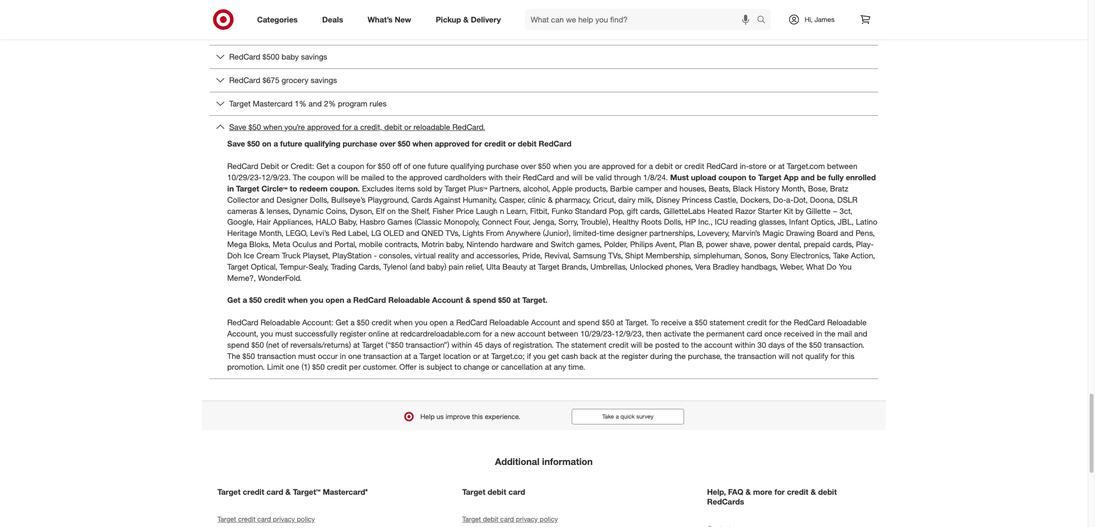 Task type: describe. For each thing, give the bounding box(es) containing it.
the down received
[[797, 340, 808, 350]]

bullseye's
[[331, 195, 366, 205]]

credit,
[[360, 122, 382, 132]]

and up cash
[[563, 318, 576, 328]]

target credit card privacy policy link
[[218, 509, 381, 528]]

reading
[[731, 217, 757, 227]]

electronics,
[[791, 251, 832, 261]]

reloadable up new
[[490, 318, 529, 328]]

2 transaction from the left
[[364, 351, 403, 361]]

privacy for credit
[[273, 515, 295, 524]]

at up 'offer'
[[405, 351, 411, 361]]

purchase inside redcard debit or credit: get a coupon for $50 off of one future qualifying purchase over $50 when you are approved for a debit or credit redcard in-store or at target.com between 10/29/23-12/9/23. the coupon will be mailed to the approved cardholders with their redcard and will be valid through 1/8/24.
[[487, 161, 519, 171]]

sold
[[417, 184, 432, 194]]

for inside dropdown button
[[343, 122, 352, 132]]

redcard down save $50 when you're approved for a credit, debit or reloadable redcard. dropdown button
[[539, 139, 572, 149]]

1 vertical spatial tvs,
[[609, 251, 623, 261]]

("$50
[[386, 340, 404, 350]]

1 days from the left
[[485, 340, 502, 350]]

their
[[505, 173, 521, 182]]

plus™
[[469, 184, 488, 194]]

or down target.co;
[[492, 363, 499, 372]]

or up their
[[508, 139, 516, 149]]

must
[[671, 173, 689, 182]]

or inside dropdown button
[[404, 122, 412, 132]]

1 within from the left
[[452, 340, 472, 350]]

magic
[[763, 228, 784, 238]]

for up "1/8/24."
[[638, 161, 647, 171]]

camper
[[636, 184, 662, 194]]

qned
[[422, 228, 444, 238]]

get
[[548, 351, 560, 361]]

princess
[[682, 195, 712, 205]]

account inside redcard reloadable account: get a $50 credit when you open a redcard reloadable account and spend $50 at target. to receive a $50 statement credit for the redcard reloadable account, you must successfully register online at redcardreloadable.com for a new account between 10/29/23-12/9/23, then activate the permanent card once received in the mail and spend $50 (net of reversals/returns) at target ("$50 transaction") within 45 days of registration. the statement credit will be posted to the account within 30 days of the $50 transaction. the $50 transaction must occur in one transaction at a target location or at target.co; if you get cash back at the register during the purchase, the transaction will not qualify for this promotion. limit one (1) $50 credit per customer. offer is subject to change or cancellation at any time.
[[531, 318, 561, 328]]

you up (net
[[261, 329, 273, 339]]

new
[[501, 329, 516, 339]]

categories link
[[249, 9, 310, 30]]

account:
[[302, 318, 334, 328]]

reloadable up mail
[[828, 318, 867, 328]]

is
[[419, 363, 425, 372]]

you up the redcardreloadable.com
[[415, 318, 428, 328]]

what
[[807, 262, 825, 272]]

be inside must upload coupon to target app and be fully enrolled in target circle™ to redeem coupon.
[[817, 173, 827, 182]]

you right 'if'
[[534, 351, 546, 361]]

1 vertical spatial cards,
[[833, 240, 854, 249]]

12/9/23.
[[262, 173, 291, 182]]

doh
[[227, 251, 242, 261]]

playground,
[[368, 195, 409, 205]]

redcard reloadable account: get a $50 credit when you open a redcard reloadable account and spend $50 at target. to receive a $50 statement credit for the redcard reloadable account, you must successfully register online at redcardreloadable.com for a new account between 10/29/23-12/9/23, then activate the permanent card once received in the mail and spend $50 (net of reversals/returns) at target ("$50 transaction") within 45 days of registration. the statement credit will be posted to the account within 30 days of the $50 transaction. the $50 transaction must occur in one transaction at a target location or at target.co; if you get cash back at the register during the purchase, the transaction will not qualify for this promotion. limit one (1) $50 credit per customer. offer is subject to change or cancellation at any time.
[[227, 318, 868, 372]]

history
[[755, 184, 780, 194]]

simplehuman,
[[694, 251, 743, 261]]

of down new
[[504, 340, 511, 350]]

designer
[[617, 228, 648, 238]]

for inside help, faq & more for credit & debit redcards
[[775, 488, 785, 497]]

2%
[[324, 99, 336, 108]]

redcard down cards,
[[353, 295, 386, 305]]

board
[[817, 228, 839, 238]]

a up "1/8/24."
[[649, 161, 653, 171]]

the right activate
[[694, 329, 705, 339]]

target. inside redcard reloadable account: get a $50 credit when you open a redcard reloadable account and spend $50 at target. to receive a $50 statement credit for the redcard reloadable account, you must successfully register online at redcardreloadable.com for a new account between 10/29/23-12/9/23, then activate the permanent card once received in the mail and spend $50 (net of reversals/returns) at target ("$50 transaction") within 45 days of registration. the statement credit will be posted to the account within 30 days of the $50 transaction. the $50 transaction must occur in one transaction at a target location or at target.co; if you get cash back at the register during the purchase, the transaction will not qualify for this promotion. limit one (1) $50 credit per customer. offer is subject to change or cancellation at any time.
[[626, 318, 649, 328]]

dairy
[[619, 195, 636, 205]]

target mastercard 1% and 2% program rules button
[[210, 92, 879, 115]]

and up disney at right top
[[665, 184, 678, 194]]

bradley
[[713, 262, 740, 272]]

What can we help you find? suggestions appear below search field
[[525, 9, 760, 30]]

debit inside help, faq & more for credit & debit redcards
[[819, 488, 837, 497]]

are
[[589, 161, 600, 171]]

get inside redcard debit or credit: get a coupon for $50 off of one future qualifying purchase over $50 when you are approved for a debit or credit redcard in-store or at target.com between 10/29/23-12/9/23. the coupon will be mailed to the approved cardholders with their redcard and will be valid through 1/8/24.
[[317, 161, 329, 171]]

of inside redcard debit or credit: get a coupon for $50 off of one future qualifying purchase over $50 when you are approved for a debit or credit redcard in-store or at target.com between 10/29/23-12/9/23. the coupon will be mailed to the approved cardholders with their redcard and will be valid through 1/8/24.
[[404, 161, 411, 171]]

at up '("$50'
[[392, 329, 398, 339]]

not
[[792, 351, 804, 361]]

transaction")
[[406, 340, 450, 350]]

redcard inside "dropdown button"
[[229, 52, 261, 62]]

gillettelabs
[[664, 206, 706, 216]]

approved up "through"
[[602, 161, 636, 171]]

at right back
[[600, 351, 607, 361]]

target debit card
[[463, 488, 526, 497]]

3ct,
[[840, 206, 853, 216]]

the down the permanent
[[725, 351, 736, 361]]

and up relief,
[[461, 251, 475, 261]]

shelf,
[[412, 206, 431, 216]]

redcardreloadable.com
[[401, 329, 481, 339]]

redcard up account,
[[227, 318, 259, 328]]

at inside redcard debit or credit: get a coupon for $50 off of one future qualifying purchase over $50 when you are approved for a debit or credit redcard in-store or at target.com between 10/29/23-12/9/23. the coupon will be mailed to the approved cardholders with their redcard and will be valid through 1/8/24.
[[779, 161, 785, 171]]

and down 'levi's' on the top left
[[319, 240, 332, 249]]

2 days from the left
[[769, 340, 785, 350]]

redcard up 'alcohol,'
[[523, 173, 554, 182]]

1 vertical spatial by
[[796, 206, 804, 216]]

relief,
[[466, 262, 484, 272]]

be up coupon.
[[350, 173, 359, 182]]

2 within from the left
[[735, 340, 756, 350]]

1 vertical spatial statement
[[572, 340, 607, 350]]

one inside redcard debit or credit: get a coupon for $50 off of one future qualifying purchase over $50 when you are approved for a debit or credit redcard in-store or at target.com between 10/29/23-12/9/23. the coupon will be mailed to the approved cardholders with their redcard and will be valid through 1/8/24.
[[413, 161, 426, 171]]

2 vertical spatial one
[[286, 363, 299, 372]]

take inside "excludes items sold by target plus™ partners, alcohol, apple products, barbie camper and houses, beats, black history month, bose, bratz collector and designer dolls, bullseye's playground, cards against humanity, casper, clinic & pharmacy, cricut, dairy milk, disney princess castle, dockers, do-a-dot, doona, dslr cameras & lenses, dynamic coins, dyson, elf on the shelf, fisher price laugh n learn, fitbit, funko standard pop, gift cards, gillettelabs heated razor starter kit by gillette – 3ct, google, hair appliances, halo baby, hasbro games (classic monopoly, connect four, jenga, sorry, trouble), healthy roots dolls, hp inc., icu reading glasses, infant optics, jbl, latino heritage month, lego, levi's red label, lg oled and qned tvs, lights from anywhere (junior), limited-time designer partnerships, lovevery, marvin's magic drawing board and pens, mega bloks, meta oculus and portal, mobile contracts, motrin baby, nintendo hardware and switch games, polder, philips avent, plan b, power shave, power dental, prepaid cards, play- doh ice cream truck playset, playstation - consoles, virtual reality and accessories, pride, revival, samsung tvs, shipt membership, simplehuman, sonos, sony electronics, take action, target optical, tempur-sealy, trading cards, tylenol (and baby) pain relief, ulta beauty at target brands, umbrellas, unlocked phones, vera bradley handbags, weber, what do you meme?, wonderfold."
[[834, 251, 849, 261]]

reloadable
[[414, 122, 451, 132]]

a inside dropdown button
[[354, 122, 358, 132]]

and down jbl,
[[841, 228, 854, 238]]

to down store
[[749, 173, 757, 182]]

cricut,
[[594, 195, 617, 205]]

when down the reloadable
[[413, 139, 433, 149]]

any
[[554, 363, 566, 372]]

target.com
[[787, 161, 825, 171]]

get inside redcard reloadable account: get a $50 credit when you open a redcard reloadable account and spend $50 at target. to receive a $50 statement credit for the redcard reloadable account, you must successfully register online at redcardreloadable.com for a new account between 10/29/23-12/9/23, then activate the permanent card once received in the mail and spend $50 (net of reversals/returns) at target ("$50 transaction") within 45 days of registration. the statement credit will be posted to the account within 30 days of the $50 transaction. the $50 transaction must occur in one transaction at a target location or at target.co; if you get cash back at the register during the purchase, the transaction will not qualify for this promotion. limit one (1) $50 credit per customer. offer is subject to change or cancellation at any time.
[[336, 318, 349, 328]]

faq
[[729, 488, 744, 497]]

redcard $675 grocery savings button
[[210, 69, 879, 92]]

switch
[[551, 240, 575, 249]]

dot,
[[794, 195, 808, 205]]

for up mailed
[[367, 161, 376, 171]]

privacy for debit
[[516, 515, 538, 524]]

at up "per"
[[353, 340, 360, 350]]

save $50 when you're approved for a credit, debit or reloadable redcard.
[[229, 122, 486, 132]]

you up account:
[[310, 295, 324, 305]]

redcard up 45
[[456, 318, 488, 328]]

n
[[500, 206, 505, 216]]

or right store
[[769, 161, 776, 171]]

debit inside dropdown button
[[385, 122, 402, 132]]

a left new
[[495, 329, 499, 339]]

0 vertical spatial future
[[280, 139, 302, 149]]

a right receive
[[689, 318, 693, 328]]

purchase,
[[688, 351, 723, 361]]

marvin's
[[732, 228, 761, 238]]

to down location
[[455, 363, 462, 372]]

coins,
[[326, 206, 348, 216]]

1 horizontal spatial month,
[[782, 184, 806, 194]]

you inside redcard debit or credit: get a coupon for $50 off of one future qualifying purchase over $50 when you are approved for a debit or credit redcard in-store or at target.com between 10/29/23-12/9/23. the coupon will be mailed to the approved cardholders with their redcard and will be valid through 1/8/24.
[[574, 161, 587, 171]]

virtual
[[415, 251, 436, 261]]

to inside redcard debit or credit: get a coupon for $50 off of one future qualifying purchase over $50 when you are approved for a debit or credit redcard in-store or at target.com between 10/29/23-12/9/23. the coupon will be mailed to the approved cardholders with their redcard and will be valid through 1/8/24.
[[387, 173, 394, 182]]

jbl,
[[838, 217, 854, 227]]

sealy,
[[309, 262, 329, 272]]

receive
[[661, 318, 687, 328]]

card for target credit card privacy policy
[[258, 515, 271, 524]]

baby
[[282, 52, 299, 62]]

approved up sold
[[410, 173, 443, 182]]

with
[[489, 173, 503, 182]]

at down beauty
[[513, 295, 520, 305]]

reloadable down (and
[[388, 295, 430, 305]]

transaction.
[[825, 340, 865, 350]]

the down 'posted'
[[675, 351, 686, 361]]

avent,
[[656, 240, 677, 249]]

consoles,
[[379, 251, 413, 261]]

1 horizontal spatial one
[[348, 351, 362, 361]]

0 horizontal spatial dolls,
[[310, 195, 329, 205]]

approved down redcard.
[[435, 139, 470, 149]]

and down circle™
[[261, 195, 274, 205]]

0 horizontal spatial must
[[275, 329, 293, 339]]

target debit card privacy policy link
[[463, 509, 626, 528]]

at up 12/9/23,
[[617, 318, 624, 328]]

–
[[833, 206, 838, 216]]

baby,
[[339, 217, 358, 227]]

apple
[[553, 184, 573, 194]]

0 horizontal spatial spend
[[227, 340, 249, 350]]

hp
[[686, 217, 696, 227]]

and inside redcard debit or credit: get a coupon for $50 off of one future qualifying purchase over $50 when you are approved for a debit or credit redcard in-store or at target.com between 10/29/23-12/9/23. the coupon will be mailed to the approved cardholders with their redcard and will be valid through 1/8/24.
[[556, 173, 570, 182]]

cash
[[562, 351, 578, 361]]

coupon inside must upload coupon to target app and be fully enrolled in target circle™ to redeem coupon.
[[719, 173, 747, 182]]

and up 'contracts,'
[[406, 228, 420, 238]]

3 transaction from the left
[[738, 351, 777, 361]]

and right mail
[[855, 329, 868, 339]]

0 horizontal spatial on
[[262, 139, 272, 149]]

or up change in the bottom of the page
[[473, 351, 481, 361]]

be up products,
[[585, 173, 594, 182]]

will up apple
[[572, 173, 583, 182]]

$675
[[263, 75, 280, 85]]

latino
[[856, 217, 878, 227]]

standard
[[575, 206, 607, 216]]

1 horizontal spatial register
[[622, 351, 648, 361]]

for down transaction.
[[831, 351, 840, 361]]

sonos,
[[745, 251, 769, 261]]

the inside redcard debit or credit: get a coupon for $50 off of one future qualifying purchase over $50 when you are approved for a debit or credit redcard in-store or at target.com between 10/29/23-12/9/23. the coupon will be mailed to the approved cardholders with their redcard and will be valid through 1/8/24.
[[396, 173, 407, 182]]

monopoly,
[[444, 217, 480, 227]]

1 vertical spatial dolls,
[[664, 217, 684, 227]]

app
[[784, 173, 799, 182]]

0 vertical spatial open
[[326, 295, 345, 305]]

at left any
[[545, 363, 552, 372]]

occur
[[318, 351, 338, 361]]

when down wonderfold.
[[288, 295, 308, 305]]

at down 45
[[483, 351, 489, 361]]

cards
[[412, 195, 432, 205]]

between inside redcard reloadable account: get a $50 credit when you open a redcard reloadable account and spend $50 at target. to receive a $50 statement credit for the redcard reloadable account, you must successfully register online at redcardreloadable.com for a new account between 10/29/23-12/9/23, then activate the permanent card once received in the mail and spend $50 (net of reversals/returns) at target ("$50 transaction") within 45 days of registration. the statement credit will be posted to the account within 30 days of the $50 transaction. the $50 transaction must occur in one transaction at a target location or at target.co; if you get cash back at the register during the purchase, the transaction will not qualify for this promotion. limit one (1) $50 credit per customer. offer is subject to change or cancellation at any time.
[[548, 329, 579, 339]]

0 horizontal spatial by
[[434, 184, 443, 194]]

pain
[[449, 262, 464, 272]]

the left mail
[[825, 329, 836, 339]]

price
[[456, 206, 474, 216]]

a up the debit
[[274, 139, 278, 149]]

castle,
[[715, 195, 739, 205]]

credit inside redcard debit or credit: get a coupon for $50 off of one future qualifying purchase over $50 when you are approved for a debit or credit redcard in-store or at target.com between 10/29/23-12/9/23. the coupon will be mailed to the approved cardholders with their redcard and will be valid through 1/8/24.
[[685, 161, 705, 171]]

pop,
[[609, 206, 625, 216]]

2 horizontal spatial spend
[[578, 318, 600, 328]]

0 horizontal spatial target.
[[523, 295, 548, 305]]

2 vertical spatial in
[[340, 351, 346, 361]]

the up received
[[781, 318, 792, 328]]

pride,
[[523, 251, 543, 261]]

45
[[475, 340, 483, 350]]

when inside redcard reloadable account: get a $50 credit when you open a redcard reloadable account and spend $50 at target. to receive a $50 statement credit for the redcard reloadable account, you must successfully register online at redcardreloadable.com for a new account between 10/29/23-12/9/23, then activate the permanent card once received in the mail and spend $50 (net of reversals/returns) at target ("$50 transaction") within 45 days of registration. the statement credit will be posted to the account within 30 days of the $50 transaction. the $50 transaction must occur in one transaction at a target location or at target.co; if you get cash back at the register during the purchase, the transaction will not qualify for this promotion. limit one (1) $50 credit per customer. offer is subject to change or cancellation at any time.
[[394, 318, 413, 328]]

funko
[[552, 206, 573, 216]]

games
[[388, 217, 413, 227]]

partnerships,
[[650, 228, 696, 238]]

a up the redcardreloadable.com
[[450, 318, 454, 328]]

upload
[[691, 173, 717, 182]]

truck
[[282, 251, 301, 261]]

trouble),
[[581, 217, 611, 227]]

a down meme?, on the left of page
[[243, 295, 247, 305]]

redcard inside dropdown button
[[229, 75, 261, 85]]

take inside button
[[603, 413, 614, 421]]

and up the pride,
[[536, 240, 549, 249]]

1 vertical spatial must
[[298, 351, 316, 361]]

1 vertical spatial get
[[227, 295, 241, 305]]

additional information
[[495, 456, 593, 468]]

save $50 when you're approved for a credit, debit or reloadable redcard. button
[[210, 116, 879, 139]]

a up coupon.
[[331, 161, 336, 171]]



Task type: locate. For each thing, give the bounding box(es) containing it.
during
[[651, 351, 673, 361]]

dolls, up partnerships,
[[664, 217, 684, 227]]

0 vertical spatial take
[[834, 251, 849, 261]]

10/29/23-
[[227, 173, 262, 182], [581, 329, 615, 339]]

debit
[[261, 161, 279, 171]]

approved inside save $50 when you're approved for a credit, debit or reloadable redcard. dropdown button
[[307, 122, 340, 132]]

open inside redcard reloadable account: get a $50 credit when you open a redcard reloadable account and spend $50 at target. to receive a $50 statement credit for the redcard reloadable account, you must successfully register online at redcardreloadable.com for a new account between 10/29/23-12/9/23, then activate the permanent card once received in the mail and spend $50 (net of reversals/returns) at target ("$50 transaction") within 45 days of registration. the statement credit will be posted to the account within 30 days of the $50 transaction. the $50 transaction must occur in one transaction at a target location or at target.co; if you get cash back at the register during the purchase, the transaction will not qualify for this promotion. limit one (1) $50 credit per customer. offer is subject to change or cancellation at any time.
[[430, 318, 448, 328]]

2 horizontal spatial one
[[413, 161, 426, 171]]

at
[[779, 161, 785, 171], [530, 262, 536, 272], [513, 295, 520, 305], [617, 318, 624, 328], [392, 329, 398, 339], [353, 340, 360, 350], [405, 351, 411, 361], [483, 351, 489, 361], [600, 351, 607, 361], [545, 363, 552, 372]]

transaction up limit
[[257, 351, 296, 361]]

1 horizontal spatial open
[[430, 318, 448, 328]]

do-
[[774, 195, 787, 205]]

0 vertical spatial purchase
[[343, 139, 378, 149]]

within left 30
[[735, 340, 756, 350]]

on up the debit
[[262, 139, 272, 149]]

of up not
[[788, 340, 794, 350]]

save inside dropdown button
[[229, 122, 247, 132]]

future down you're
[[280, 139, 302, 149]]

redcard up the upload
[[707, 161, 738, 171]]

privacy down target credit card & target™ mastercard®
[[273, 515, 295, 524]]

0 horizontal spatial in
[[227, 184, 234, 194]]

policy for credit
[[297, 515, 315, 524]]

or up 12/9/23.
[[282, 161, 289, 171]]

2 vertical spatial get
[[336, 318, 349, 328]]

$50 inside dropdown button
[[249, 122, 261, 132]]

0 horizontal spatial take
[[603, 413, 614, 421]]

the
[[396, 173, 407, 182], [398, 206, 409, 216], [781, 318, 792, 328], [694, 329, 705, 339], [825, 329, 836, 339], [691, 340, 703, 350], [797, 340, 808, 350], [609, 351, 620, 361], [675, 351, 686, 361], [725, 351, 736, 361]]

pharmacy,
[[555, 195, 591, 205]]

to down off
[[387, 173, 394, 182]]

1 policy from the left
[[297, 515, 315, 524]]

will down 12/9/23,
[[631, 340, 642, 350]]

redcard $500 baby savings
[[229, 52, 328, 62]]

register down 12/9/23,
[[622, 351, 648, 361]]

0 vertical spatial in
[[227, 184, 234, 194]]

sony
[[771, 251, 789, 261]]

0 vertical spatial qualifying
[[305, 139, 341, 149]]

per
[[349, 363, 361, 372]]

must up (net
[[275, 329, 293, 339]]

1 horizontal spatial over
[[521, 161, 536, 171]]

oculus
[[293, 240, 317, 249]]

2 privacy from the left
[[516, 515, 538, 524]]

for right the more
[[775, 488, 785, 497]]

for down redcard.
[[472, 139, 482, 149]]

1 horizontal spatial take
[[834, 251, 849, 261]]

change
[[464, 363, 490, 372]]

samsung
[[573, 251, 606, 261]]

card down target debit card at bottom left
[[501, 515, 514, 524]]

credit inside target credit card privacy policy link
[[238, 515, 256, 524]]

future inside redcard debit or credit: get a coupon for $50 off of one future qualifying purchase over $50 when you are approved for a debit or credit redcard in-store or at target.com between 10/29/23-12/9/23. the coupon will be mailed to the approved cardholders with their redcard and will be valid through 1/8/24.
[[428, 161, 449, 171]]

1 power from the left
[[706, 240, 728, 249]]

hardware
[[501, 240, 534, 249]]

coupon up coupon.
[[338, 161, 364, 171]]

account up the registration.
[[531, 318, 561, 328]]

credit inside help, faq & more for credit & debit redcards
[[788, 488, 809, 497]]

0 vertical spatial one
[[413, 161, 426, 171]]

by
[[434, 184, 443, 194], [796, 206, 804, 216]]

this down transaction.
[[843, 351, 855, 361]]

on inside "excludes items sold by target plus™ partners, alcohol, apple products, barbie camper and houses, beats, black history month, bose, bratz collector and designer dolls, bullseye's playground, cards against humanity, casper, clinic & pharmacy, cricut, dairy milk, disney princess castle, dockers, do-a-dot, doona, dslr cameras & lenses, dynamic coins, dyson, elf on the shelf, fisher price laugh n learn, fitbit, funko standard pop, gift cards, gillettelabs heated razor starter kit by gillette – 3ct, google, hair appliances, halo baby, hasbro games (classic monopoly, connect four, jenga, sorry, trouble), healthy roots dolls, hp inc., icu reading glasses, infant optics, jbl, latino heritage month, lego, levi's red label, lg oled and qned tvs, lights from anywhere (junior), limited-time designer partnerships, lovevery, marvin's magic drawing board and pens, mega bloks, meta oculus and portal, mobile contracts, motrin baby, nintendo hardware and switch games, polder, philips avent, plan b, power shave, power dental, prepaid cards, play- doh ice cream truck playset, playstation - consoles, virtual reality and accessories, pride, revival, samsung tvs, shipt membership, simplehuman, sonos, sony electronics, take action, target optical, tempur-sealy, trading cards, tylenol (and baby) pain relief, ulta beauty at target brands, umbrellas, unlocked phones, vera bradley handbags, weber, what do you meme?, wonderfold."
[[387, 206, 396, 216]]

will left not
[[779, 351, 790, 361]]

coupon up redeem
[[308, 173, 335, 182]]

0 vertical spatial register
[[340, 329, 366, 339]]

card for target debit card privacy policy
[[501, 515, 514, 524]]

open up account:
[[326, 295, 345, 305]]

privacy down target debit card at bottom left
[[516, 515, 538, 524]]

through
[[614, 173, 642, 182]]

clinic
[[528, 195, 546, 205]]

0 vertical spatial between
[[828, 161, 858, 171]]

10/29/23- inside redcard debit or credit: get a coupon for $50 off of one future qualifying purchase over $50 when you are approved for a debit or credit redcard in-store or at target.com between 10/29/23-12/9/23. the coupon will be mailed to the approved cardholders with their redcard and will be valid through 1/8/24.
[[227, 173, 262, 182]]

0 vertical spatial target.
[[523, 295, 548, 305]]

0 horizontal spatial account
[[432, 295, 464, 305]]

one left (1)
[[286, 363, 299, 372]]

when up '("$50'
[[394, 318, 413, 328]]

2 horizontal spatial the
[[556, 340, 569, 350]]

target. up 12/9/23,
[[626, 318, 649, 328]]

purchase down save $50 when you're approved for a credit, debit or reloadable redcard.
[[343, 139, 378, 149]]

1 horizontal spatial spend
[[473, 295, 496, 305]]

1 horizontal spatial get
[[317, 161, 329, 171]]

1 vertical spatial take
[[603, 413, 614, 421]]

0 vertical spatial over
[[380, 139, 396, 149]]

&
[[464, 14, 469, 24], [548, 195, 553, 205], [260, 206, 265, 216], [466, 295, 471, 305], [286, 488, 291, 497], [746, 488, 751, 497], [811, 488, 817, 497]]

2 policy from the left
[[540, 515, 558, 524]]

get right account:
[[336, 318, 349, 328]]

hasbro
[[360, 217, 385, 227]]

when inside redcard debit or credit: get a coupon for $50 off of one future qualifying purchase over $50 when you are approved for a debit or credit redcard in-store or at target.com between 10/29/23-12/9/23. the coupon will be mailed to the approved cardholders with their redcard and will be valid through 1/8/24.
[[553, 161, 572, 171]]

umbrellas,
[[591, 262, 628, 272]]

meme?,
[[227, 273, 256, 283]]

the up cash
[[556, 340, 569, 350]]

limit
[[267, 363, 284, 372]]

save for save $50 on a future qualifying purchase over $50 when approved for credit or debit redcard
[[227, 139, 245, 149]]

permanent
[[707, 329, 745, 339]]

search button
[[753, 9, 776, 32]]

target debit card privacy policy
[[463, 515, 558, 524]]

coupon.
[[330, 184, 360, 194]]

jenga,
[[533, 217, 557, 227]]

polder,
[[605, 240, 628, 249]]

0 vertical spatial tvs,
[[446, 228, 461, 238]]

between up fully
[[828, 161, 858, 171]]

1 horizontal spatial future
[[428, 161, 449, 171]]

1 vertical spatial the
[[556, 340, 569, 350]]

hair
[[257, 217, 271, 227]]

alcohol,
[[524, 184, 551, 194]]

statement up the permanent
[[710, 318, 745, 328]]

by right kit
[[796, 206, 804, 216]]

savings for redcard $500 baby savings
[[301, 52, 328, 62]]

debit inside redcard debit or credit: get a coupon for $50 off of one future qualifying purchase over $50 when you are approved for a debit or credit redcard in-store or at target.com between 10/29/23-12/9/23. the coupon will be mailed to the approved cardholders with their redcard and will be valid through 1/8/24.
[[656, 161, 673, 171]]

of right off
[[404, 161, 411, 171]]

2 horizontal spatial coupon
[[719, 173, 747, 182]]

0 horizontal spatial account
[[518, 329, 546, 339]]

0 vertical spatial 10/29/23-
[[227, 173, 262, 182]]

will
[[337, 173, 348, 182], [572, 173, 583, 182], [631, 340, 642, 350], [779, 351, 790, 361]]

target inside dropdown button
[[229, 99, 251, 108]]

be
[[350, 173, 359, 182], [585, 173, 594, 182], [817, 173, 827, 182], [644, 340, 653, 350]]

redcard left $675
[[229, 75, 261, 85]]

0 vertical spatial must
[[275, 329, 293, 339]]

1 vertical spatial month,
[[259, 228, 284, 238]]

action,
[[852, 251, 876, 261]]

a right account:
[[351, 318, 355, 328]]

0 vertical spatial account
[[432, 295, 464, 305]]

be down then
[[644, 340, 653, 350]]

1 vertical spatial register
[[622, 351, 648, 361]]

starter
[[758, 206, 782, 216]]

milk,
[[638, 195, 654, 205]]

redcard left the debit
[[227, 161, 259, 171]]

philips
[[631, 240, 654, 249]]

black
[[733, 184, 753, 194]]

future
[[280, 139, 302, 149], [428, 161, 449, 171]]

and right 1%
[[309, 99, 322, 108]]

1 horizontal spatial policy
[[540, 515, 558, 524]]

savings inside dropdown button
[[311, 75, 337, 85]]

savings
[[301, 52, 328, 62], [311, 75, 337, 85]]

for up 45
[[483, 329, 493, 339]]

& inside pickup & delivery "link"
[[464, 14, 469, 24]]

connect
[[482, 217, 512, 227]]

be inside redcard reloadable account: get a $50 credit when you open a redcard reloadable account and spend $50 at target. to receive a $50 statement credit for the redcard reloadable account, you must successfully register online at redcardreloadable.com for a new account between 10/29/23-12/9/23, then activate the permanent card once received in the mail and spend $50 (net of reversals/returns) at target ("$50 transaction") within 45 days of registration. the statement credit will be posted to the account within 30 days of the $50 transaction. the $50 transaction must occur in one transaction at a target location or at target.co; if you get cash back at the register during the purchase, the transaction will not qualify for this promotion. limit one (1) $50 credit per customer. offer is subject to change or cancellation at any time.
[[644, 340, 653, 350]]

0 horizontal spatial future
[[280, 139, 302, 149]]

when up must upload coupon to target app and be fully enrolled in target circle™ to redeem coupon.
[[553, 161, 572, 171]]

savings inside "dropdown button"
[[301, 52, 328, 62]]

to down activate
[[682, 340, 689, 350]]

1 transaction from the left
[[257, 351, 296, 361]]

10/29/23- up collector
[[227, 173, 262, 182]]

will up coupon.
[[337, 173, 348, 182]]

1 vertical spatial between
[[548, 329, 579, 339]]

1 horizontal spatial statement
[[710, 318, 745, 328]]

play-
[[857, 240, 874, 249]]

(and
[[410, 262, 425, 272]]

when
[[263, 122, 282, 132], [413, 139, 433, 149], [553, 161, 572, 171], [288, 295, 308, 305], [394, 318, 413, 328]]

google,
[[227, 217, 255, 227]]

card down target credit card & target™ mastercard®
[[258, 515, 271, 524]]

of right (net
[[282, 340, 288, 350]]

between inside redcard debit or credit: get a coupon for $50 off of one future qualifying purchase over $50 when you are approved for a debit or credit redcard in-store or at target.com between 10/29/23-12/9/23. the coupon will be mailed to the approved cardholders with their redcard and will be valid through 1/8/24.
[[828, 161, 858, 171]]

0 horizontal spatial policy
[[297, 515, 315, 524]]

1 horizontal spatial coupon
[[338, 161, 364, 171]]

1 vertical spatial qualifying
[[451, 161, 484, 171]]

10/29/23- inside redcard reloadable account: get a $50 credit when you open a redcard reloadable account and spend $50 at target. to receive a $50 statement credit for the redcard reloadable account, you must successfully register online at redcardreloadable.com for a new account between 10/29/23-12/9/23, then activate the permanent card once received in the mail and spend $50 (net of reversals/returns) at target ("$50 transaction") within 45 days of registration. the statement credit will be posted to the account within 30 days of the $50 transaction. the $50 transaction must occur in one transaction at a target location or at target.co; if you get cash back at the register during the purchase, the transaction will not qualify for this promotion. limit one (1) $50 credit per customer. offer is subject to change or cancellation at any time.
[[581, 329, 615, 339]]

to up designer
[[290, 184, 297, 194]]

card for target credit card & target™ mastercard®
[[267, 488, 283, 497]]

and inside must upload coupon to target app and be fully enrolled in target circle™ to redeem coupon.
[[801, 173, 815, 182]]

this inside redcard reloadable account: get a $50 credit when you open a redcard reloadable account and spend $50 at target. to receive a $50 statement credit for the redcard reloadable account, you must successfully register online at redcardreloadable.com for a new account between 10/29/23-12/9/23, then activate the permanent card once received in the mail and spend $50 (net of reversals/returns) at target ("$50 transaction") within 45 days of registration. the statement credit will be posted to the account within 30 days of the $50 transaction. the $50 transaction must occur in one transaction at a target location or at target.co; if you get cash back at the register during the purchase, the transaction will not qualify for this promotion. limit one (1) $50 credit per customer. offer is subject to change or cancellation at any time.
[[843, 351, 855, 361]]

a inside button
[[616, 413, 619, 421]]

1 horizontal spatial on
[[387, 206, 396, 216]]

2 power from the left
[[755, 240, 776, 249]]

limited-
[[573, 228, 600, 238]]

1 horizontal spatial the
[[293, 173, 306, 182]]

statement up back
[[572, 340, 607, 350]]

0 horizontal spatial days
[[485, 340, 502, 350]]

(net
[[266, 340, 280, 350]]

1 horizontal spatial privacy
[[516, 515, 538, 524]]

target.co;
[[492, 351, 525, 361]]

0 horizontal spatial privacy
[[273, 515, 295, 524]]

qualifying up cardholders
[[451, 161, 484, 171]]

1 vertical spatial on
[[387, 206, 396, 216]]

1 vertical spatial account
[[705, 340, 733, 350]]

redcard up received
[[794, 318, 826, 328]]

a left credit,
[[354, 122, 358, 132]]

1 vertical spatial open
[[430, 318, 448, 328]]

cards, up roots
[[641, 206, 662, 216]]

0 horizontal spatial this
[[472, 413, 483, 421]]

1 vertical spatial spend
[[578, 318, 600, 328]]

improve
[[446, 413, 470, 421]]

the down credit:
[[293, 173, 306, 182]]

0 horizontal spatial cards,
[[641, 206, 662, 216]]

days right 45
[[485, 340, 502, 350]]

0 horizontal spatial tvs,
[[446, 228, 461, 238]]

over down credit,
[[380, 139, 396, 149]]

the up games
[[398, 206, 409, 216]]

at inside "excludes items sold by target plus™ partners, alcohol, apple products, barbie camper and houses, beats, black history month, bose, bratz collector and designer dolls, bullseye's playground, cards against humanity, casper, clinic & pharmacy, cricut, dairy milk, disney princess castle, dockers, do-a-dot, doona, dslr cameras & lenses, dynamic coins, dyson, elf on the shelf, fisher price laugh n learn, fitbit, funko standard pop, gift cards, gillettelabs heated razor starter kit by gillette – 3ct, google, hair appliances, halo baby, hasbro games (classic monopoly, connect four, jenga, sorry, trouble), healthy roots dolls, hp inc., icu reading glasses, infant optics, jbl, latino heritage month, lego, levi's red label, lg oled and qned tvs, lights from anywhere (junior), limited-time designer partnerships, lovevery, marvin's magic drawing board and pens, mega bloks, meta oculus and portal, mobile contracts, motrin baby, nintendo hardware and switch games, polder, philips avent, plan b, power shave, power dental, prepaid cards, play- doh ice cream truck playset, playstation - consoles, virtual reality and accessories, pride, revival, samsung tvs, shipt membership, simplehuman, sonos, sony electronics, take action, target optical, tempur-sealy, trading cards, tylenol (and baby) pain relief, ulta beauty at target brands, umbrellas, unlocked phones, vera bradley handbags, weber, what do you meme?, wonderfold."
[[530, 262, 536, 272]]

2 horizontal spatial in
[[817, 329, 823, 339]]

0 vertical spatial cards,
[[641, 206, 662, 216]]

categories
[[257, 14, 298, 24]]

1 horizontal spatial between
[[828, 161, 858, 171]]

target
[[229, 99, 251, 108], [759, 173, 782, 182], [236, 184, 259, 194], [445, 184, 466, 194], [227, 262, 249, 272], [538, 262, 560, 272], [362, 340, 384, 350], [420, 351, 441, 361], [218, 488, 241, 497], [463, 488, 486, 497], [218, 515, 236, 524], [463, 515, 481, 524]]

or up must
[[676, 161, 683, 171]]

lights
[[463, 228, 484, 238]]

card up the target credit card privacy policy
[[267, 488, 283, 497]]

james
[[815, 15, 835, 23]]

1 vertical spatial in
[[817, 329, 823, 339]]

when inside dropdown button
[[263, 122, 282, 132]]

get down meme?, on the left of page
[[227, 295, 241, 305]]

1 vertical spatial this
[[472, 413, 483, 421]]

days down once
[[769, 340, 785, 350]]

save for save $50 when you're approved for a credit, debit or reloadable redcard.
[[229, 122, 247, 132]]

1 horizontal spatial target.
[[626, 318, 649, 328]]

dockers,
[[741, 195, 771, 205]]

2 vertical spatial the
[[227, 351, 241, 361]]

1 horizontal spatial tvs,
[[609, 251, 623, 261]]

1 vertical spatial one
[[348, 351, 362, 361]]

help
[[421, 413, 435, 421]]

the inside redcard debit or credit: get a coupon for $50 off of one future qualifying purchase over $50 when you are approved for a debit or credit redcard in-store or at target.com between 10/29/23-12/9/23. the coupon will be mailed to the approved cardholders with their redcard and will be valid through 1/8/24.
[[293, 173, 306, 182]]

the right back
[[609, 351, 620, 361]]

1 horizontal spatial transaction
[[364, 351, 403, 361]]

card for target debit card
[[509, 488, 526, 497]]

red
[[332, 228, 346, 238]]

1 horizontal spatial days
[[769, 340, 785, 350]]

0 vertical spatial the
[[293, 173, 306, 182]]

1 vertical spatial future
[[428, 161, 449, 171]]

policy for debit
[[540, 515, 558, 524]]

unlocked
[[630, 262, 664, 272]]

beats,
[[709, 184, 731, 194]]

laugh
[[476, 206, 498, 216]]

qualifying inside redcard debit or credit: get a coupon for $50 off of one future qualifying purchase over $50 when you are approved for a debit or credit redcard in-store or at target.com between 10/29/23-12/9/23. the coupon will be mailed to the approved cardholders with their redcard and will be valid through 1/8/24.
[[451, 161, 484, 171]]

over inside redcard debit or credit: get a coupon for $50 off of one future qualifying purchase over $50 when you are approved for a debit or credit redcard in-store or at target.com between 10/29/23-12/9/23. the coupon will be mailed to the approved cardholders with their redcard and will be valid through 1/8/24.
[[521, 161, 536, 171]]

on right elf
[[387, 206, 396, 216]]

0 vertical spatial account
[[518, 329, 546, 339]]

redcard left $500
[[229, 52, 261, 62]]

in right received
[[817, 329, 823, 339]]

1 horizontal spatial must
[[298, 351, 316, 361]]

take left quick
[[603, 413, 614, 421]]

on
[[262, 139, 272, 149], [387, 206, 396, 216]]

lenses,
[[267, 206, 291, 216]]

in inside must upload coupon to target app and be fully enrolled in target circle™ to redeem coupon.
[[227, 184, 234, 194]]

1 horizontal spatial power
[[755, 240, 776, 249]]

pickup & delivery link
[[428, 9, 513, 30]]

account
[[518, 329, 546, 339], [705, 340, 733, 350]]

0 vertical spatial statement
[[710, 318, 745, 328]]

0 horizontal spatial purchase
[[343, 139, 378, 149]]

0 horizontal spatial get
[[227, 295, 241, 305]]

lovevery,
[[698, 228, 730, 238]]

redcard
[[229, 52, 261, 62], [229, 75, 261, 85], [539, 139, 572, 149], [227, 161, 259, 171], [707, 161, 738, 171], [523, 173, 554, 182], [353, 295, 386, 305], [227, 318, 259, 328], [456, 318, 488, 328], [794, 318, 826, 328]]

reloadable up (net
[[261, 318, 300, 328]]

time.
[[569, 363, 586, 372]]

0 horizontal spatial 10/29/23-
[[227, 173, 262, 182]]

wonderfold.
[[258, 273, 302, 283]]

0 horizontal spatial qualifying
[[305, 139, 341, 149]]

when left you're
[[263, 122, 282, 132]]

between up cash
[[548, 329, 579, 339]]

fitbit,
[[530, 206, 550, 216]]

1 horizontal spatial qualifying
[[451, 161, 484, 171]]

0 horizontal spatial within
[[452, 340, 472, 350]]

target mastercard 1% and 2% program rules
[[229, 99, 387, 108]]

a down trading
[[347, 295, 351, 305]]

activate
[[664, 329, 691, 339]]

lego,
[[286, 228, 308, 238]]

anywhere
[[506, 228, 541, 238]]

savings for redcard $675 grocery savings
[[311, 75, 337, 85]]

0 vertical spatial get
[[317, 161, 329, 171]]

inc.,
[[699, 217, 713, 227]]

the up purchase,
[[691, 340, 703, 350]]

qualify
[[806, 351, 829, 361]]

1 privacy from the left
[[273, 515, 295, 524]]

mailed
[[362, 173, 385, 182]]

(1)
[[302, 363, 310, 372]]

0 horizontal spatial over
[[380, 139, 396, 149]]

cards, down board
[[833, 240, 854, 249]]

hi,
[[805, 15, 813, 23]]

the inside "excludes items sold by target plus™ partners, alcohol, apple products, barbie camper and houses, beats, black history month, bose, bratz collector and designer dolls, bullseye's playground, cards against humanity, casper, clinic & pharmacy, cricut, dairy milk, disney princess castle, dockers, do-a-dot, doona, dslr cameras & lenses, dynamic coins, dyson, elf on the shelf, fisher price laugh n learn, fitbit, funko standard pop, gift cards, gillettelabs heated razor starter kit by gillette – 3ct, google, hair appliances, halo baby, hasbro games (classic monopoly, connect four, jenga, sorry, trouble), healthy roots dolls, hp inc., icu reading glasses, infant optics, jbl, latino heritage month, lego, levi's red label, lg oled and qned tvs, lights from anywhere (junior), limited-time designer partnerships, lovevery, marvin's magic drawing board and pens, mega bloks, meta oculus and portal, mobile contracts, motrin baby, nintendo hardware and switch games, polder, philips avent, plan b, power shave, power dental, prepaid cards, play- doh ice cream truck playset, playstation - consoles, virtual reality and accessories, pride, revival, samsung tvs, shipt membership, simplehuman, sonos, sony electronics, take action, target optical, tempur-sealy, trading cards, tylenol (and baby) pain relief, ulta beauty at target brands, umbrellas, unlocked phones, vera bradley handbags, weber, what do you meme?, wonderfold."
[[398, 206, 409, 216]]

tempur-
[[280, 262, 309, 272]]

a left quick
[[616, 413, 619, 421]]

0 horizontal spatial the
[[227, 351, 241, 361]]

0 vertical spatial savings
[[301, 52, 328, 62]]

1%
[[295, 99, 307, 108]]

0 vertical spatial by
[[434, 184, 443, 194]]

1 horizontal spatial in
[[340, 351, 346, 361]]

in up collector
[[227, 184, 234, 194]]

target. down beauty
[[523, 295, 548, 305]]

card up target debit card privacy policy
[[509, 488, 526, 497]]

1 vertical spatial over
[[521, 161, 536, 171]]

0 horizontal spatial between
[[548, 329, 579, 339]]

get
[[317, 161, 329, 171], [227, 295, 241, 305], [336, 318, 349, 328]]

open up the redcardreloadable.com
[[430, 318, 448, 328]]

0 horizontal spatial power
[[706, 240, 728, 249]]

then
[[646, 329, 662, 339]]

be up bose,
[[817, 173, 827, 182]]

pickup & delivery
[[436, 14, 501, 24]]

0 horizontal spatial coupon
[[308, 173, 335, 182]]

1 horizontal spatial purchase
[[487, 161, 519, 171]]

revival,
[[545, 251, 571, 261]]

and up apple
[[556, 173, 570, 182]]

card inside redcard reloadable account: get a $50 credit when you open a redcard reloadable account and spend $50 at target. to receive a $50 statement credit for the redcard reloadable account, you must successfully register online at redcardreloadable.com for a new account between 10/29/23-12/9/23, then activate the permanent card once received in the mail and spend $50 (net of reversals/returns) at target ("$50 transaction") within 45 days of registration. the statement credit will be posted to the account within 30 days of the $50 transaction. the $50 transaction must occur in one transaction at a target location or at target.co; if you get cash back at the register during the purchase, the transaction will not qualify for this promotion. limit one (1) $50 credit per customer. offer is subject to change or cancellation at any time.
[[747, 329, 763, 339]]

within up location
[[452, 340, 472, 350]]

qualifying up credit:
[[305, 139, 341, 149]]

0 horizontal spatial one
[[286, 363, 299, 372]]

a up 'offer'
[[414, 351, 418, 361]]

purchase up 'with'
[[487, 161, 519, 171]]

and inside dropdown button
[[309, 99, 322, 108]]

for up once
[[770, 318, 779, 328]]

do
[[827, 262, 837, 272]]

b,
[[697, 240, 704, 249]]

contracts,
[[385, 240, 420, 249]]

1 horizontal spatial account
[[705, 340, 733, 350]]



Task type: vqa. For each thing, say whether or not it's contained in the screenshot.
second FLEECE from the right
no



